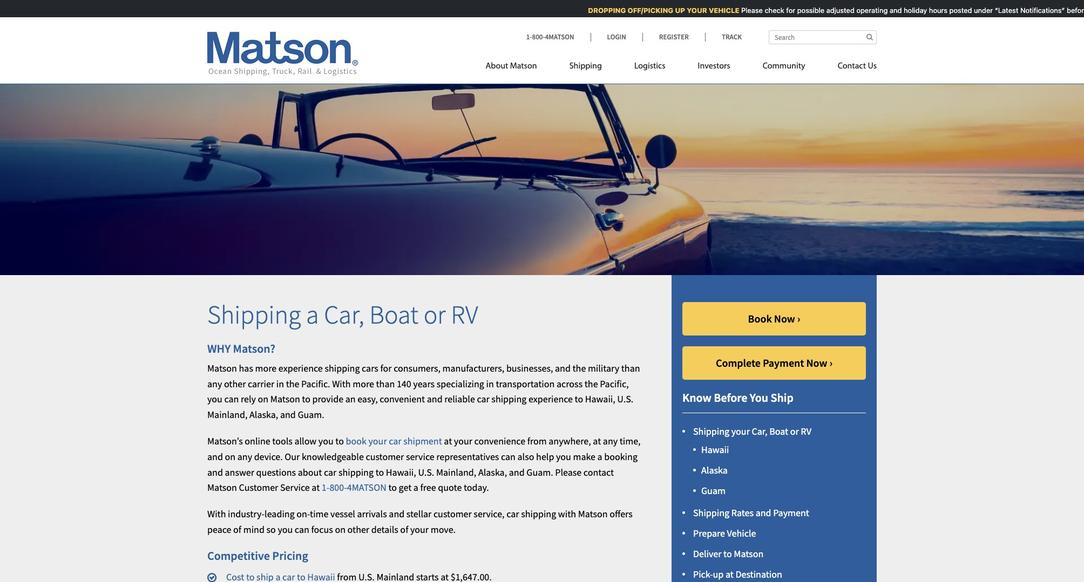 Task type: describe. For each thing, give the bounding box(es) containing it.
4matson for 1-800-4matson to get a free quote today.
[[347, 482, 387, 495]]

mainland, inside matson has more experience shipping cars for consumers, manufacturers, businesses, and the military than any other carrier in the pacific. with more than 140 years specializing in transportation across the pacific, you can rely on matson to provide an easy, convenient and reliable car shipping experience to hawaii, u.s. mainland, alaska, and guam.
[[207, 409, 248, 421]]

1 horizontal spatial any
[[238, 451, 252, 463]]

and left holiday
[[888, 6, 900, 15]]

prepare vehicle
[[694, 528, 756, 540]]

u.s. inside at your convenience from anywhere, at any time, and on any device. our knowledgeable customer service representatives can also help you make a booking and answer questions about car shipping to hawaii, u.s. mainland, alaska, and guam. please contact matson customer service at
[[418, 467, 434, 479]]

1 vertical spatial than
[[376, 378, 395, 390]]

shipping rates and payment link
[[694, 507, 810, 520]]

the down the military
[[585, 378, 598, 390]]

pacific.
[[301, 378, 330, 390]]

industry-
[[228, 508, 265, 521]]

customer inside with industry-leading on-time vessel arrivals and stellar customer service, car shipping with matson offers peace of mind so you can focus on other details of your move.
[[434, 508, 472, 521]]

on inside matson has more experience shipping cars for consumers, manufacturers, businesses, and the military than any other carrier in the pacific. with more than 140 years specializing in transportation across the pacific, you can rely on matson to provide an easy, convenient and reliable car shipping experience to hawaii, u.s. mainland, alaska, and guam.
[[258, 394, 269, 406]]

tools
[[272, 435, 293, 448]]

the up across
[[573, 362, 586, 375]]

Search search field
[[769, 30, 877, 44]]

vehicle
[[727, 528, 756, 540]]

"latest
[[993, 6, 1017, 15]]

shipping for shipping
[[570, 62, 602, 71]]

adjusted
[[825, 6, 853, 15]]

online
[[245, 435, 270, 448]]

contact
[[584, 467, 614, 479]]

time
[[310, 508, 329, 521]]

under
[[972, 6, 991, 15]]

has
[[239, 362, 253, 375]]

reliable
[[445, 394, 475, 406]]

about
[[298, 467, 322, 479]]

us
[[868, 62, 877, 71]]

for inside matson has more experience shipping cars for consumers, manufacturers, businesses, and the military than any other carrier in the pacific. with more than 140 years specializing in transportation across the pacific, you can rely on matson to provide an easy, convenient and reliable car shipping experience to hawaii, u.s. mainland, alaska, and guam.
[[381, 362, 392, 375]]

pick-up at destination link
[[694, 569, 783, 581]]

or for shipping your car, boat or rv
[[791, 426, 799, 438]]

contact us
[[838, 62, 877, 71]]

book
[[748, 312, 772, 326]]

shipping link
[[553, 57, 618, 79]]

0 horizontal spatial more
[[255, 362, 277, 375]]

holiday
[[902, 6, 925, 15]]

at inside know before you ship section
[[726, 569, 734, 581]]

time,
[[620, 435, 641, 448]]

so
[[267, 524, 276, 536]]

shipping left cars
[[325, 362, 360, 375]]

device.
[[254, 451, 283, 463]]

knowledgeable
[[302, 451, 364, 463]]

matson inside top menu navigation
[[510, 62, 537, 71]]

provide
[[313, 394, 344, 406]]

service
[[280, 482, 310, 495]]

and down matson's
[[207, 451, 223, 463]]

pricing
[[272, 549, 308, 564]]

focus
[[311, 524, 333, 536]]

hawaii, inside at your convenience from anywhere, at any time, and on any device. our knowledgeable customer service representatives can also help you make a booking and answer questions about car shipping to hawaii, u.s. mainland, alaska, and guam. please contact matson customer service at
[[386, 467, 416, 479]]

2 in from the left
[[486, 378, 494, 390]]

destination
[[736, 569, 783, 581]]

investors
[[698, 62, 731, 71]]

shipping for shipping your car, boat or rv
[[694, 426, 730, 438]]

up
[[673, 6, 683, 15]]

on inside with industry-leading on-time vessel arrivals and stellar customer service, car shipping with matson offers peace of mind so you can focus on other details of your move.
[[335, 524, 346, 536]]

rv for shipping your car, boat or rv
[[801, 426, 812, 438]]

matson down the carrier
[[271, 394, 300, 406]]

matson inside with industry-leading on-time vessel arrivals and stellar customer service, car shipping with matson offers peace of mind so you can focus on other details of your move.
[[578, 508, 608, 521]]

years
[[413, 378, 435, 390]]

businesses,
[[507, 362, 553, 375]]

your inside with industry-leading on-time vessel arrivals and stellar customer service, car shipping with matson offers peace of mind so you can focus on other details of your move.
[[411, 524, 429, 536]]

search image
[[867, 33, 873, 41]]

login link
[[591, 32, 643, 42]]

you inside matson has more experience shipping cars for consumers, manufacturers, businesses, and the military than any other carrier in the pacific. with more than 140 years specializing in transportation across the pacific, you can rely on matson to provide an easy, convenient and reliable car shipping experience to hawaii, u.s. mainland, alaska, and guam.
[[207, 394, 222, 406]]

1-800-4matson to get a free quote today.
[[322, 482, 489, 495]]

competitive
[[207, 549, 270, 564]]

any inside matson has more experience shipping cars for consumers, manufacturers, businesses, and the military than any other carrier in the pacific. with more than 140 years specializing in transportation across the pacific, you can rely on matson to provide an easy, convenient and reliable car shipping experience to hawaii, u.s. mainland, alaska, and guam.
[[207, 378, 222, 390]]

from
[[528, 435, 547, 448]]

logistics link
[[618, 57, 682, 79]]

alaska
[[702, 464, 728, 477]]

shipping your car, boat or rv
[[694, 426, 812, 438]]

800- for 1-800-4matson
[[532, 32, 545, 42]]

manufacturers,
[[443, 362, 505, 375]]

hawaii
[[702, 444, 729, 456]]

leading
[[265, 508, 295, 521]]

or for shipping a car, boat or rv
[[424, 299, 446, 331]]

deliver
[[694, 548, 722, 561]]

the left pacific.
[[286, 378, 300, 390]]

with industry-leading on-time vessel arrivals and stellar customer service, car shipping with matson offers peace of mind so you can focus on other details of your move.
[[207, 508, 633, 536]]

0 vertical spatial a
[[306, 299, 319, 331]]

check
[[763, 6, 782, 15]]

help
[[536, 451, 554, 463]]

complete payment now › link
[[683, 347, 866, 380]]

can inside matson has more experience shipping cars for consumers, manufacturers, businesses, and the military than any other carrier in the pacific. with more than 140 years specializing in transportation across the pacific, you can rely on matson to provide an easy, convenient and reliable car shipping experience to hawaii, u.s. mainland, alaska, and guam.
[[224, 394, 239, 406]]

guam. inside at your convenience from anywhere, at any time, and on any device. our knowledgeable customer service representatives can also help you make a booking and answer questions about car shipping to hawaii, u.s. mainland, alaska, and guam. please contact matson customer service at
[[527, 467, 553, 479]]

to left book
[[336, 435, 344, 448]]

and up across
[[555, 362, 571, 375]]

matson has more experience shipping cars for consumers, manufacturers, businesses, and the military than any other carrier in the pacific. with more than 140 years specializing in transportation across the pacific, you can rely on matson to provide an easy, convenient and reliable car shipping experience to hawaii, u.s. mainland, alaska, and guam.
[[207, 362, 640, 421]]

to down across
[[575, 394, 583, 406]]

car, for a
[[324, 299, 364, 331]]

on-
[[297, 508, 310, 521]]

0 vertical spatial payment
[[763, 356, 805, 370]]

representatives
[[437, 451, 499, 463]]

matson inside at your convenience from anywhere, at any time, and on any device. our knowledgeable customer service representatives can also help you make a booking and answer questions about car shipping to hawaii, u.s. mainland, alaska, and guam. please contact matson customer service at
[[207, 482, 237, 495]]

with inside with industry-leading on-time vessel arrivals and stellar customer service, car shipping with matson offers peace of mind so you can focus on other details of your move.
[[207, 508, 226, 521]]

service,
[[474, 508, 505, 521]]

track link
[[705, 32, 742, 42]]

guam link
[[702, 485, 726, 497]]

1- for 1-800-4matson to get a free quote today.
[[322, 482, 330, 495]]

1 horizontal spatial 1-800-4matson link
[[526, 32, 591, 42]]

cars
[[362, 362, 379, 375]]

stellar
[[407, 508, 432, 521]]

offers
[[610, 508, 633, 521]]

notifications"
[[1019, 6, 1063, 15]]

1 vertical spatial 1-800-4matson link
[[322, 482, 387, 495]]

shipping rates and payment
[[694, 507, 810, 520]]

book your car shipment link
[[346, 435, 442, 448]]

shipping inside with industry-leading on-time vessel arrivals and stellar customer service, car shipping with matson offers peace of mind so you can focus on other details of your move.
[[521, 508, 557, 521]]

booking
[[605, 451, 638, 463]]

about
[[486, 62, 508, 71]]

1 vertical spatial payment
[[774, 507, 810, 520]]

you inside with industry-leading on-time vessel arrivals and stellar customer service, car shipping with matson offers peace of mind so you can focus on other details of your move.
[[278, 524, 293, 536]]

free
[[421, 482, 436, 495]]

up
[[713, 569, 724, 581]]

shipping for shipping a car, boat or rv
[[207, 299, 301, 331]]

allow
[[295, 435, 317, 448]]

banner image
[[0, 67, 1085, 275]]

top menu navigation
[[486, 57, 877, 79]]

across
[[557, 378, 583, 390]]

and left answer
[[207, 467, 223, 479]]

on inside at your convenience from anywhere, at any time, and on any device. our knowledgeable customer service representatives can also help you make a booking and answer questions about car shipping to hawaii, u.s. mainland, alaska, and guam. please contact matson customer service at
[[225, 451, 236, 463]]

why matson?
[[207, 341, 276, 356]]

matson's
[[207, 435, 243, 448]]

transportation
[[496, 378, 555, 390]]

you up knowledgeable
[[319, 435, 334, 448]]

hours
[[927, 6, 946, 15]]

login
[[607, 32, 626, 42]]

military
[[588, 362, 620, 375]]

matson inside know before you ship section
[[734, 548, 764, 561]]

please inside at your convenience from anywhere, at any time, and on any device. our knowledgeable customer service representatives can also help you make a booking and answer questions about car shipping to hawaii, u.s. mainland, alaska, and guam. please contact matson customer service at
[[555, 467, 582, 479]]

logistics
[[635, 62, 666, 71]]

1 horizontal spatial for
[[784, 6, 793, 15]]

1 horizontal spatial than
[[622, 362, 640, 375]]

convenience
[[475, 435, 526, 448]]

you inside at your convenience from anywhere, at any time, and on any device. our knowledgeable customer service representatives can also help you make a booking and answer questions about car shipping to hawaii, u.s. mainland, alaska, and guam. please contact matson customer service at
[[556, 451, 571, 463]]

arrivals
[[357, 508, 387, 521]]

and up tools
[[280, 409, 296, 421]]

and down years
[[427, 394, 443, 406]]

ship
[[771, 390, 794, 406]]

140
[[397, 378, 411, 390]]

1 of from the left
[[233, 524, 242, 536]]

1 vertical spatial any
[[603, 435, 618, 448]]



Task type: locate. For each thing, give the bounding box(es) containing it.
car inside matson has more experience shipping cars for consumers, manufacturers, businesses, and the military than any other carrier in the pacific. with more than 140 years specializing in transportation across the pacific, you can rely on matson to provide an easy, convenient and reliable car shipping experience to hawaii, u.s. mainland, alaska, and guam.
[[477, 394, 490, 406]]

customer up move.
[[434, 508, 472, 521]]

alaska, inside matson has more experience shipping cars for consumers, manufacturers, businesses, and the military than any other carrier in the pacific. with more than 140 years specializing in transportation across the pacific, you can rely on matson to provide an easy, convenient and reliable car shipping experience to hawaii, u.s. mainland, alaska, and guam.
[[250, 409, 278, 421]]

0 horizontal spatial 4matson
[[347, 482, 387, 495]]

track
[[722, 32, 742, 42]]

experience up pacific.
[[279, 362, 323, 375]]

matson down answer
[[207, 482, 237, 495]]

1 horizontal spatial car,
[[752, 426, 768, 438]]

shipping for shipping rates and payment
[[694, 507, 730, 520]]

you
[[750, 390, 769, 406]]

0 vertical spatial boat
[[370, 299, 419, 331]]

0 vertical spatial experience
[[279, 362, 323, 375]]

0 horizontal spatial for
[[381, 362, 392, 375]]

1 vertical spatial or
[[791, 426, 799, 438]]

and down also at the left of the page
[[509, 467, 525, 479]]

1 horizontal spatial alaska,
[[479, 467, 507, 479]]

0 horizontal spatial can
[[224, 394, 239, 406]]

0 horizontal spatial 800-
[[330, 482, 347, 495]]

2 vertical spatial can
[[295, 524, 309, 536]]

0 vertical spatial with
[[332, 378, 351, 390]]

0 horizontal spatial please
[[555, 467, 582, 479]]

complete
[[716, 356, 761, 370]]

contact
[[838, 62, 866, 71]]

please
[[739, 6, 761, 15], [555, 467, 582, 479]]

service
[[406, 451, 435, 463]]

0 horizontal spatial now ›
[[775, 312, 801, 326]]

0 vertical spatial or
[[424, 299, 446, 331]]

1 horizontal spatial please
[[739, 6, 761, 15]]

1 horizontal spatial 1-
[[526, 32, 532, 42]]

vessel
[[331, 508, 355, 521]]

than
[[622, 362, 640, 375], [376, 378, 395, 390]]

quote
[[438, 482, 462, 495]]

1 vertical spatial on
[[225, 451, 236, 463]]

and
[[888, 6, 900, 15], [555, 362, 571, 375], [427, 394, 443, 406], [280, 409, 296, 421], [207, 451, 223, 463], [207, 467, 223, 479], [509, 467, 525, 479], [756, 507, 772, 520], [389, 508, 405, 521]]

u.s. up free in the bottom of the page
[[418, 467, 434, 479]]

0 vertical spatial more
[[255, 362, 277, 375]]

please down make
[[555, 467, 582, 479]]

800- for 1-800-4matson to get a free quote today.
[[330, 482, 347, 495]]

register link
[[643, 32, 705, 42]]

1 horizontal spatial on
[[258, 394, 269, 406]]

1 vertical spatial hawaii,
[[386, 467, 416, 479]]

0 horizontal spatial a
[[306, 299, 319, 331]]

deliver to matson
[[694, 548, 764, 561]]

boat for a
[[370, 299, 419, 331]]

0 vertical spatial 1-
[[526, 32, 532, 42]]

know before you ship section
[[658, 275, 891, 583]]

more
[[255, 362, 277, 375], [353, 378, 374, 390]]

rv inside know before you ship section
[[801, 426, 812, 438]]

on down 'vessel'
[[335, 524, 346, 536]]

can down on-
[[295, 524, 309, 536]]

blue matson logo with ocean, shipping, truck, rail and logistics written beneath it. image
[[207, 32, 359, 76]]

0 horizontal spatial 1-
[[322, 482, 330, 495]]

off/picking
[[626, 6, 671, 15]]

1 horizontal spatial 4matson
[[545, 32, 574, 42]]

guam. down provide
[[298, 409, 325, 421]]

any
[[207, 378, 222, 390], [603, 435, 618, 448], [238, 451, 252, 463]]

more up easy,
[[353, 378, 374, 390]]

0 vertical spatial other
[[224, 378, 246, 390]]

your
[[685, 6, 705, 15]]

you left "rely"
[[207, 394, 222, 406]]

payment right rates
[[774, 507, 810, 520]]

any down why
[[207, 378, 222, 390]]

0 horizontal spatial customer
[[366, 451, 404, 463]]

shipping down "login" link
[[570, 62, 602, 71]]

with
[[558, 508, 576, 521]]

matson down vehicle at the bottom
[[734, 548, 764, 561]]

than left 140
[[376, 378, 395, 390]]

0 vertical spatial rv
[[451, 299, 478, 331]]

shipping inside top menu navigation
[[570, 62, 602, 71]]

0 horizontal spatial rv
[[451, 299, 478, 331]]

why
[[207, 341, 231, 356]]

shipping up "matson?"
[[207, 299, 301, 331]]

car, inside know before you ship section
[[752, 426, 768, 438]]

or inside section
[[791, 426, 799, 438]]

0 vertical spatial can
[[224, 394, 239, 406]]

complete payment now ›
[[716, 356, 833, 370]]

dropping
[[586, 6, 624, 15]]

can left also at the left of the page
[[501, 451, 516, 463]]

car left the shipment
[[389, 435, 402, 448]]

alaska link
[[702, 464, 728, 477]]

about matson link
[[486, 57, 553, 79]]

1 vertical spatial boat
[[770, 426, 789, 438]]

2 of from the left
[[400, 524, 409, 536]]

1 vertical spatial with
[[207, 508, 226, 521]]

0 horizontal spatial than
[[376, 378, 395, 390]]

1 vertical spatial for
[[381, 362, 392, 375]]

shipping your car, boat or rv link
[[694, 426, 812, 438]]

0 horizontal spatial of
[[233, 524, 242, 536]]

shipping down transportation
[[492, 394, 527, 406]]

to up 1-800-4matson to get a free quote today.
[[376, 467, 384, 479]]

community link
[[747, 57, 822, 79]]

1 vertical spatial please
[[555, 467, 582, 479]]

your
[[732, 426, 750, 438], [369, 435, 387, 448], [454, 435, 473, 448], [411, 524, 429, 536]]

4matson up the "shipping" link
[[545, 32, 574, 42]]

1 vertical spatial 1-
[[322, 482, 330, 495]]

car,
[[324, 299, 364, 331], [752, 426, 768, 438]]

0 vertical spatial any
[[207, 378, 222, 390]]

of left mind
[[233, 524, 242, 536]]

1 horizontal spatial mainland,
[[436, 467, 477, 479]]

carrier
[[248, 378, 275, 390]]

matson right about
[[510, 62, 537, 71]]

0 vertical spatial mainland,
[[207, 409, 248, 421]]

any up booking
[[603, 435, 618, 448]]

to left the get
[[389, 482, 397, 495]]

0 horizontal spatial in
[[276, 378, 284, 390]]

car inside with industry-leading on-time vessel arrivals and stellar customer service, car shipping with matson offers peace of mind so you can focus on other details of your move.
[[507, 508, 519, 521]]

800- up about matson link
[[532, 32, 545, 42]]

any up answer
[[238, 451, 252, 463]]

1 vertical spatial customer
[[434, 508, 472, 521]]

0 vertical spatial car,
[[324, 299, 364, 331]]

questions
[[256, 467, 296, 479]]

car right service,
[[507, 508, 519, 521]]

1 horizontal spatial or
[[791, 426, 799, 438]]

0 horizontal spatial boat
[[370, 299, 419, 331]]

mainland, up "quote"
[[436, 467, 477, 479]]

boat inside know before you ship section
[[770, 426, 789, 438]]

make
[[573, 451, 596, 463]]

in right the carrier
[[276, 378, 284, 390]]

1 vertical spatial now ›
[[807, 356, 833, 370]]

1 horizontal spatial experience
[[529, 394, 573, 406]]

of right details
[[400, 524, 409, 536]]

experience
[[279, 362, 323, 375], [529, 394, 573, 406]]

0 vertical spatial 1-800-4matson link
[[526, 32, 591, 42]]

guam. down help
[[527, 467, 553, 479]]

at
[[444, 435, 452, 448], [593, 435, 601, 448], [312, 482, 320, 495], [726, 569, 734, 581]]

hawaii, inside matson has more experience shipping cars for consumers, manufacturers, businesses, and the military than any other carrier in the pacific. with more than 140 years specializing in transportation across the pacific, you can rely on matson to provide an easy, convenient and reliable car shipping experience to hawaii, u.s. mainland, alaska, and guam.
[[585, 394, 616, 406]]

1 horizontal spatial customer
[[434, 508, 472, 521]]

customer inside at your convenience from anywhere, at any time, and on any device. our knowledgeable customer service representatives can also help you make a booking and answer questions about car shipping to hawaii, u.s. mainland, alaska, and guam. please contact matson customer service at
[[366, 451, 404, 463]]

2 horizontal spatial on
[[335, 524, 346, 536]]

1 horizontal spatial more
[[353, 378, 374, 390]]

possible
[[795, 6, 823, 15]]

details
[[371, 524, 399, 536]]

1 vertical spatial experience
[[529, 394, 573, 406]]

0 vertical spatial now ›
[[775, 312, 801, 326]]

car, for your
[[752, 426, 768, 438]]

to down pacific.
[[302, 394, 311, 406]]

at up representatives
[[444, 435, 452, 448]]

you
[[207, 394, 222, 406], [319, 435, 334, 448], [556, 451, 571, 463], [278, 524, 293, 536]]

hawaii, up the get
[[386, 467, 416, 479]]

boat
[[370, 299, 419, 331], [770, 426, 789, 438]]

0 vertical spatial customer
[[366, 451, 404, 463]]

car inside at your convenience from anywhere, at any time, and on any device. our knowledgeable customer service representatives can also help you make a booking and answer questions about car shipping to hawaii, u.s. mainland, alaska, and guam. please contact matson customer service at
[[324, 467, 337, 479]]

1 vertical spatial car,
[[752, 426, 768, 438]]

0 vertical spatial for
[[784, 6, 793, 15]]

you down anywhere,
[[556, 451, 571, 463]]

1 horizontal spatial in
[[486, 378, 494, 390]]

with up an
[[332, 378, 351, 390]]

customer
[[366, 451, 404, 463], [434, 508, 472, 521]]

operating
[[855, 6, 886, 15]]

on right "rely"
[[258, 394, 269, 406]]

0 horizontal spatial alaska,
[[250, 409, 278, 421]]

for right cars
[[381, 362, 392, 375]]

1- for 1-800-4matson
[[526, 32, 532, 42]]

and inside know before you ship section
[[756, 507, 772, 520]]

0 vertical spatial 4matson
[[545, 32, 574, 42]]

other down has
[[224, 378, 246, 390]]

and inside with industry-leading on-time vessel arrivals and stellar customer service, car shipping with matson offers peace of mind so you can focus on other details of your move.
[[389, 508, 405, 521]]

1 vertical spatial guam.
[[527, 467, 553, 479]]

in
[[276, 378, 284, 390], [486, 378, 494, 390]]

1 vertical spatial mainland,
[[436, 467, 477, 479]]

shipping inside at your convenience from anywhere, at any time, and on any device. our knowledgeable customer service representatives can also help you make a booking and answer questions about car shipping to hawaii, u.s. mainland, alaska, and guam. please contact matson customer service at
[[339, 467, 374, 479]]

1 horizontal spatial boat
[[770, 426, 789, 438]]

mainland, down "rely"
[[207, 409, 248, 421]]

deliver to matson link
[[694, 548, 764, 561]]

guam. inside matson has more experience shipping cars for consumers, manufacturers, businesses, and the military than any other carrier in the pacific. with more than 140 years specializing in transportation across the pacific, you can rely on matson to provide an easy, convenient and reliable car shipping experience to hawaii, u.s. mainland, alaska, and guam.
[[298, 409, 325, 421]]

1 vertical spatial other
[[348, 524, 370, 536]]

also
[[518, 451, 534, 463]]

about matson
[[486, 62, 537, 71]]

u.s. down pacific,
[[618, 394, 634, 406]]

alaska, down "rely"
[[250, 409, 278, 421]]

can left "rely"
[[224, 394, 239, 406]]

shipping down knowledgeable
[[339, 467, 374, 479]]

today.
[[464, 482, 489, 495]]

at down "about"
[[312, 482, 320, 495]]

register
[[659, 32, 689, 42]]

1- down "about"
[[322, 482, 330, 495]]

guam
[[702, 485, 726, 497]]

2 vertical spatial a
[[414, 482, 419, 495]]

0 horizontal spatial mainland,
[[207, 409, 248, 421]]

rv
[[451, 299, 478, 331], [801, 426, 812, 438]]

on down matson's
[[225, 451, 236, 463]]

consumers,
[[394, 362, 441, 375]]

a inside at your convenience from anywhere, at any time, and on any device. our knowledgeable customer service representatives can also help you make a booking and answer questions about car shipping to hawaii, u.s. mainland, alaska, and guam. please contact matson customer service at
[[598, 451, 603, 463]]

with up peace
[[207, 508, 226, 521]]

1 vertical spatial 4matson
[[347, 482, 387, 495]]

and up details
[[389, 508, 405, 521]]

at up make
[[593, 435, 601, 448]]

know before you ship
[[683, 390, 794, 406]]

1 horizontal spatial a
[[414, 482, 419, 495]]

payment up ship
[[763, 356, 805, 370]]

u.s.
[[618, 394, 634, 406], [418, 467, 434, 479]]

before
[[1065, 6, 1085, 15]]

2 horizontal spatial can
[[501, 451, 516, 463]]

alaska, inside at your convenience from anywhere, at any time, and on any device. our knowledgeable customer service representatives can also help you make a booking and answer questions about car shipping to hawaii, u.s. mainland, alaska, and guam. please contact matson customer service at
[[479, 467, 507, 479]]

4matson up arrivals
[[347, 482, 387, 495]]

boat for your
[[770, 426, 789, 438]]

800-
[[532, 32, 545, 42], [330, 482, 347, 495]]

an
[[346, 394, 356, 406]]

1 horizontal spatial guam.
[[527, 467, 553, 479]]

1-800-4matson link up 'vessel'
[[322, 482, 387, 495]]

shipping up hawaii link
[[694, 426, 730, 438]]

matson right with
[[578, 508, 608, 521]]

other inside with industry-leading on-time vessel arrivals and stellar customer service, car shipping with matson offers peace of mind so you can focus on other details of your move.
[[348, 524, 370, 536]]

customer down book your car shipment link
[[366, 451, 404, 463]]

1 horizontal spatial now ›
[[807, 356, 833, 370]]

0 horizontal spatial other
[[224, 378, 246, 390]]

shipping up prepare
[[694, 507, 730, 520]]

2 horizontal spatial any
[[603, 435, 618, 448]]

1- up about matson link
[[526, 32, 532, 42]]

than up pacific,
[[622, 362, 640, 375]]

your inside know before you ship section
[[732, 426, 750, 438]]

book
[[346, 435, 367, 448]]

other down arrivals
[[348, 524, 370, 536]]

0 horizontal spatial with
[[207, 508, 226, 521]]

1 in from the left
[[276, 378, 284, 390]]

can inside with industry-leading on-time vessel arrivals and stellar customer service, car shipping with matson offers peace of mind so you can focus on other details of your move.
[[295, 524, 309, 536]]

0 vertical spatial hawaii,
[[585, 394, 616, 406]]

car right reliable
[[477, 394, 490, 406]]

other inside matson has more experience shipping cars for consumers, manufacturers, businesses, and the military than any other carrier in the pacific. with more than 140 years specializing in transportation across the pacific, you can rely on matson to provide an easy, convenient and reliable car shipping experience to hawaii, u.s. mainland, alaska, and guam.
[[224, 378, 246, 390]]

can
[[224, 394, 239, 406], [501, 451, 516, 463], [295, 524, 309, 536]]

community
[[763, 62, 806, 71]]

experience down across
[[529, 394, 573, 406]]

1 vertical spatial a
[[598, 451, 603, 463]]

0 vertical spatial please
[[739, 6, 761, 15]]

please left the check
[[739, 6, 761, 15]]

and right rates
[[756, 507, 772, 520]]

alaska, up today.
[[479, 467, 507, 479]]

you right so
[[278, 524, 293, 536]]

1 horizontal spatial rv
[[801, 426, 812, 438]]

can inside at your convenience from anywhere, at any time, and on any device. our knowledgeable customer service representatives can also help you make a booking and answer questions about car shipping to hawaii, u.s. mainland, alaska, and guam. please contact matson customer service at
[[501, 451, 516, 463]]

mainland, inside at your convenience from anywhere, at any time, and on any device. our knowledgeable customer service representatives can also help you make a booking and answer questions about car shipping to hawaii, u.s. mainland, alaska, and guam. please contact matson customer service at
[[436, 467, 477, 479]]

payment
[[763, 356, 805, 370], [774, 507, 810, 520]]

1 horizontal spatial of
[[400, 524, 409, 536]]

rv for shipping a car, boat or rv
[[451, 299, 478, 331]]

0 horizontal spatial hawaii,
[[386, 467, 416, 479]]

u.s. inside matson has more experience shipping cars for consumers, manufacturers, businesses, and the military than any other carrier in the pacific. with more than 140 years specializing in transportation across the pacific, you can rely on matson to provide an easy, convenient and reliable car shipping experience to hawaii, u.s. mainland, alaska, and guam.
[[618, 394, 634, 406]]

1-800-4matson link up the "shipping" link
[[526, 32, 591, 42]]

1 horizontal spatial 800-
[[532, 32, 545, 42]]

pick-up at destination
[[694, 569, 783, 581]]

hawaii, down pacific,
[[585, 394, 616, 406]]

800- up 'vessel'
[[330, 482, 347, 495]]

prepare
[[694, 528, 725, 540]]

0 horizontal spatial on
[[225, 451, 236, 463]]

4matson for 1-800-4matson
[[545, 32, 574, 42]]

more up the carrier
[[255, 362, 277, 375]]

None search field
[[769, 30, 877, 44]]

1 vertical spatial can
[[501, 451, 516, 463]]

matson down why
[[207, 362, 237, 375]]

dropping off/picking up your vehicle please check for possible adjusted operating and holiday hours posted under "latest notifications" before
[[586, 6, 1085, 15]]

at right up at the right bottom of the page
[[726, 569, 734, 581]]

1 horizontal spatial with
[[332, 378, 351, 390]]

hawaii link
[[702, 444, 729, 456]]

pacific,
[[600, 378, 629, 390]]

0 horizontal spatial u.s.
[[418, 467, 434, 479]]

with
[[332, 378, 351, 390], [207, 508, 226, 521]]

to right deliver
[[724, 548, 732, 561]]

to inside at your convenience from anywhere, at any time, and on any device. our knowledgeable customer service representatives can also help you make a booking and answer questions about car shipping to hawaii, u.s. mainland, alaska, and guam. please contact matson customer service at
[[376, 467, 384, 479]]

with inside matson has more experience shipping cars for consumers, manufacturers, businesses, and the military than any other carrier in the pacific. with more than 140 years specializing in transportation across the pacific, you can rely on matson to provide an easy, convenient and reliable car shipping experience to hawaii, u.s. mainland, alaska, and guam.
[[332, 378, 351, 390]]

pick-
[[694, 569, 713, 581]]

for right the check
[[784, 6, 793, 15]]

mind
[[243, 524, 265, 536]]

answer
[[225, 467, 254, 479]]

shipping left with
[[521, 508, 557, 521]]

your inside at your convenience from anywhere, at any time, and on any device. our knowledgeable customer service representatives can also help you make a booking and answer questions about car shipping to hawaii, u.s. mainland, alaska, and guam. please contact matson customer service at
[[454, 435, 473, 448]]

0 vertical spatial alaska,
[[250, 409, 278, 421]]

0 vertical spatial on
[[258, 394, 269, 406]]

car down knowledgeable
[[324, 467, 337, 479]]

2 horizontal spatial a
[[598, 451, 603, 463]]

in down the manufacturers,
[[486, 378, 494, 390]]

on
[[258, 394, 269, 406], [225, 451, 236, 463], [335, 524, 346, 536]]

of
[[233, 524, 242, 536], [400, 524, 409, 536]]

customer
[[239, 482, 278, 495]]

0 vertical spatial guam.
[[298, 409, 325, 421]]

1 vertical spatial alaska,
[[479, 467, 507, 479]]

to inside know before you ship section
[[724, 548, 732, 561]]

1 vertical spatial u.s.
[[418, 467, 434, 479]]

shipping a car, boat or rv
[[207, 299, 478, 331]]

0 vertical spatial than
[[622, 362, 640, 375]]

1 vertical spatial 800-
[[330, 482, 347, 495]]



Task type: vqa. For each thing, say whether or not it's contained in the screenshot.
the rightmost the a
yes



